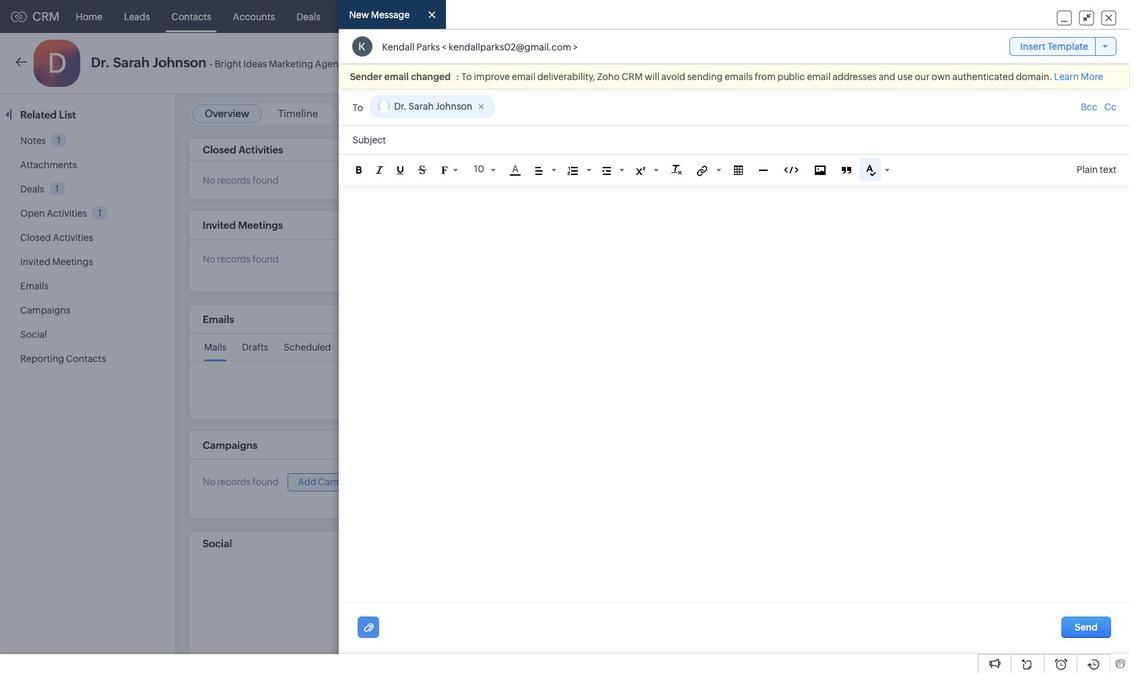 Task type: describe. For each thing, give the bounding box(es) containing it.
calls link
[[439, 0, 482, 33]]

1 email from the left
[[384, 72, 409, 82]]

send email
[[956, 58, 1005, 69]]

found for invited meetings
[[252, 254, 279, 265]]

cc
[[1104, 102, 1117, 113]]

add campaigns
[[298, 477, 368, 488]]

accounts
[[233, 11, 275, 22]]

email
[[981, 58, 1005, 69]]

dr. for dr. sarah johnson
[[394, 101, 407, 112]]

insert
[[1020, 41, 1046, 52]]

agency
[[315, 59, 349, 69]]

notes
[[20, 135, 46, 146]]

closed activities link
[[20, 232, 93, 243]]

logo image
[[11, 11, 27, 22]]

1 for notes
[[57, 135, 61, 145]]

public
[[778, 72, 805, 82]]

scheduled
[[284, 342, 331, 353]]

zoho
[[597, 72, 620, 82]]

0 vertical spatial contacts
[[171, 11, 211, 22]]

dr. for dr. sarah johnson - bright ideas marketing agency
[[91, 55, 110, 70]]

open
[[20, 208, 45, 219]]

10 link
[[472, 162, 496, 177]]

plain
[[1077, 165, 1098, 175]]

calls
[[450, 11, 471, 22]]

d
[[48, 48, 67, 79]]

reporting contacts
[[20, 354, 106, 364]]

crm link
[[11, 9, 60, 24]]

1 vertical spatial deals link
[[20, 184, 44, 195]]

leads
[[124, 11, 150, 22]]

insert template
[[1020, 41, 1088, 52]]

contacts link
[[161, 0, 222, 33]]

attachments link
[[20, 160, 77, 170]]

from
[[755, 72, 776, 82]]

dr. sarah johnson - bright ideas marketing agency
[[91, 55, 349, 70]]

reports link
[[482, 0, 538, 33]]

0 horizontal spatial deals
[[20, 184, 44, 195]]

social link
[[20, 329, 47, 340]]

while
[[1064, 112, 1086, 123]]

accounts link
[[222, 0, 286, 33]]

more
[[1081, 72, 1103, 82]]

3 records from the top
[[217, 477, 251, 488]]

found for closed activities
[[252, 175, 279, 186]]

1 for open activities
[[98, 208, 102, 218]]

learn more link
[[1054, 72, 1103, 82]]

emails
[[725, 72, 753, 82]]

ideas
[[243, 59, 267, 69]]

will
[[645, 72, 660, 82]]

message
[[371, 10, 410, 20]]

mails
[[204, 342, 227, 353]]

send button
[[1061, 617, 1111, 639]]

3 email from the left
[[807, 72, 831, 82]]

meetings link
[[377, 0, 439, 33]]

activities for open activities link
[[47, 208, 87, 219]]

a link
[[510, 164, 521, 176]]

last update : a while ago
[[1003, 112, 1103, 123]]

text
[[1100, 165, 1117, 175]]

bright ideas marketing agency link
[[215, 59, 349, 70]]

1 vertical spatial emails
[[203, 314, 234, 325]]

documents
[[620, 11, 671, 22]]

0 vertical spatial to
[[461, 72, 472, 82]]

-
[[209, 58, 213, 69]]

bright
[[215, 59, 242, 69]]

new
[[349, 10, 369, 20]]

timeline link
[[278, 108, 318, 119]]

0 vertical spatial crm
[[32, 9, 60, 24]]

0 horizontal spatial social
[[20, 329, 47, 340]]

send for send email
[[956, 58, 979, 69]]

last
[[1003, 112, 1019, 123]]

a
[[1058, 112, 1062, 123]]

open activities
[[20, 208, 87, 219]]

reports
[[493, 11, 527, 22]]

alignment image
[[535, 167, 543, 175]]

sender email changed : to improve email deliverability, zoho crm will avoid sending emails from public email addresses and use our own authenticated domain. learn more
[[350, 72, 1103, 82]]

reporting contacts link
[[20, 354, 106, 364]]

no for invited
[[203, 254, 215, 265]]

tasks
[[342, 11, 366, 22]]

timeline
[[278, 108, 318, 119]]

use
[[897, 72, 913, 82]]

0 horizontal spatial :
[[456, 72, 459, 82]]

0 vertical spatial meetings
[[387, 11, 428, 22]]

projects
[[693, 11, 728, 22]]

sending
[[687, 72, 723, 82]]

spell check image
[[866, 165, 876, 177]]

update
[[1021, 112, 1051, 123]]

3 no records found from the top
[[203, 477, 279, 488]]

new message
[[349, 10, 410, 20]]

domain.
[[1016, 72, 1052, 82]]

home link
[[65, 0, 113, 33]]

documents link
[[609, 0, 682, 33]]

reporting
[[20, 354, 64, 364]]

script image
[[636, 167, 645, 175]]

insert template button
[[1009, 37, 1117, 56]]

open activities link
[[20, 208, 87, 219]]

0 vertical spatial emails
[[20, 281, 49, 292]]

no records found for activities
[[203, 175, 279, 186]]



Task type: vqa. For each thing, say whether or not it's contained in the screenshot.
Closed
yes



Task type: locate. For each thing, give the bounding box(es) containing it.
sarah down "changed"
[[408, 101, 434, 112]]

1 vertical spatial closed activities
[[20, 232, 93, 243]]

1 vertical spatial johnson
[[436, 101, 473, 112]]

johnson for dr. sarah johnson
[[436, 101, 473, 112]]

1 up open activities link
[[55, 184, 59, 194]]

sender
[[350, 72, 382, 82]]

avoid
[[661, 72, 685, 82]]

contacts up -
[[171, 11, 211, 22]]

0 horizontal spatial send
[[956, 58, 979, 69]]

campaigns inside campaigns link
[[548, 11, 599, 22]]

own
[[932, 72, 951, 82]]

no for closed
[[203, 175, 215, 186]]

0 horizontal spatial sarah
[[113, 55, 150, 70]]

campaigns link
[[538, 0, 609, 33], [20, 305, 70, 316]]

0 horizontal spatial to
[[353, 102, 363, 113]]

activities up closed activities link
[[47, 208, 87, 219]]

2 vertical spatial meetings
[[52, 257, 93, 267]]

dr.
[[91, 55, 110, 70], [394, 101, 407, 112]]

deals
[[297, 11, 321, 22], [20, 184, 44, 195]]

notes link
[[20, 135, 46, 146]]

tasks link
[[331, 0, 377, 33]]

1 vertical spatial campaigns link
[[20, 305, 70, 316]]

1 records from the top
[[217, 175, 251, 186]]

add
[[298, 477, 316, 488]]

to
[[461, 72, 472, 82], [353, 102, 363, 113]]

1 vertical spatial :
[[1053, 112, 1056, 123]]

0 vertical spatial closed activities
[[203, 144, 283, 156]]

0 vertical spatial deals link
[[286, 0, 331, 33]]

closed activities
[[203, 144, 283, 156], [20, 232, 93, 243]]

deals link
[[286, 0, 331, 33], [20, 184, 44, 195]]

1 vertical spatial 1
[[55, 184, 59, 194]]

activities down overview
[[239, 144, 283, 156]]

2 no records found from the top
[[203, 254, 279, 265]]

deals left tasks link
[[297, 11, 321, 22]]

1 horizontal spatial email
[[512, 72, 536, 82]]

deals link up open
[[20, 184, 44, 195]]

2 vertical spatial 1
[[98, 208, 102, 218]]

0 vertical spatial no records found
[[203, 175, 279, 186]]

and
[[879, 72, 896, 82]]

0 horizontal spatial invited
[[20, 257, 50, 267]]

0 vertical spatial activities
[[239, 144, 283, 156]]

meetings
[[387, 11, 428, 22], [238, 220, 283, 231], [52, 257, 93, 267]]

emails
[[20, 281, 49, 292], [203, 314, 234, 325]]

related list
[[20, 109, 78, 121]]

2 vertical spatial no
[[203, 477, 215, 488]]

1 no from the top
[[203, 175, 215, 186]]

1 horizontal spatial campaigns link
[[538, 0, 609, 33]]

campaigns
[[548, 11, 599, 22], [20, 305, 70, 316], [203, 440, 258, 451], [318, 477, 368, 488]]

links image
[[697, 165, 708, 176]]

home
[[76, 11, 102, 22]]

1 found from the top
[[252, 175, 279, 186]]

activities
[[239, 144, 283, 156], [47, 208, 87, 219], [53, 232, 93, 243]]

1 for deals
[[55, 184, 59, 194]]

changed
[[411, 72, 451, 82]]

sarah for dr. sarah johnson - bright ideas marketing agency
[[113, 55, 150, 70]]

1 vertical spatial meetings
[[238, 220, 283, 231]]

1 horizontal spatial dr.
[[394, 101, 407, 112]]

list image
[[568, 167, 578, 175]]

1 horizontal spatial sarah
[[408, 101, 434, 112]]

2 vertical spatial no records found
[[203, 477, 279, 488]]

send email button
[[943, 53, 1019, 74]]

0 vertical spatial dr.
[[91, 55, 110, 70]]

email
[[384, 72, 409, 82], [512, 72, 536, 82], [807, 72, 831, 82]]

records for closed
[[217, 175, 251, 186]]

0 horizontal spatial email
[[384, 72, 409, 82]]

1 horizontal spatial to
[[461, 72, 472, 82]]

crm right 'logo'
[[32, 9, 60, 24]]

2 vertical spatial activities
[[53, 232, 93, 243]]

dr. sarah johnson
[[394, 101, 473, 112]]

0 horizontal spatial crm
[[32, 9, 60, 24]]

records for invited
[[217, 254, 251, 265]]

1 vertical spatial crm
[[622, 72, 643, 82]]

0 horizontal spatial invited meetings
[[20, 257, 93, 267]]

0 horizontal spatial meetings
[[52, 257, 93, 267]]

deals link left the tasks
[[286, 0, 331, 33]]

0 horizontal spatial emails
[[20, 281, 49, 292]]

1 horizontal spatial closed activities
[[203, 144, 283, 156]]

1 horizontal spatial deals link
[[286, 0, 331, 33]]

1 no records found from the top
[[203, 175, 279, 186]]

send for send
[[1075, 623, 1098, 633]]

improve
[[474, 72, 510, 82]]

0 horizontal spatial contacts
[[66, 354, 106, 364]]

1 vertical spatial social
[[203, 538, 232, 549]]

2 vertical spatial found
[[252, 477, 279, 488]]

0 vertical spatial found
[[252, 175, 279, 186]]

1 horizontal spatial social
[[203, 538, 232, 549]]

upgrade
[[859, 17, 897, 26]]

2 found from the top
[[252, 254, 279, 265]]

2 no from the top
[[203, 254, 215, 265]]

bcc
[[1081, 102, 1098, 113]]

0 vertical spatial deals
[[297, 11, 321, 22]]

no records found for meetings
[[203, 254, 279, 265]]

sarah
[[113, 55, 150, 70], [408, 101, 434, 112]]

0 vertical spatial sarah
[[113, 55, 150, 70]]

to left improve
[[461, 72, 472, 82]]

closed activities up the invited meetings link
[[20, 232, 93, 243]]

sarah for dr. sarah johnson
[[408, 101, 434, 112]]

1 right open activities
[[98, 208, 102, 218]]

1 vertical spatial contacts
[[66, 354, 106, 364]]

campaigns link down emails 'link'
[[20, 305, 70, 316]]

0 vertical spatial no
[[203, 175, 215, 186]]

0 vertical spatial closed
[[203, 144, 236, 156]]

closed down open
[[20, 232, 51, 243]]

0 vertical spatial 1
[[57, 135, 61, 145]]

projects link
[[682, 0, 739, 33]]

crm left will
[[622, 72, 643, 82]]

0 vertical spatial campaigns link
[[538, 0, 609, 33]]

: right "changed"
[[456, 72, 459, 82]]

a
[[512, 164, 519, 175]]

1 vertical spatial activities
[[47, 208, 87, 219]]

activities for closed activities link
[[53, 232, 93, 243]]

0 vertical spatial invited
[[203, 220, 236, 231]]

campaigns link up deliverability,
[[538, 0, 609, 33]]

0 horizontal spatial closed
[[20, 232, 51, 243]]

1 horizontal spatial crm
[[622, 72, 643, 82]]

closed activities down overview
[[203, 144, 283, 156]]

1 horizontal spatial invited meetings
[[203, 220, 283, 231]]

0 horizontal spatial closed activities
[[20, 232, 93, 243]]

1 vertical spatial no
[[203, 254, 215, 265]]

2 vertical spatial records
[[217, 477, 251, 488]]

2 email from the left
[[512, 72, 536, 82]]

leads link
[[113, 0, 161, 33]]

campaigns inside add campaigns link
[[318, 477, 368, 488]]

closed
[[203, 144, 236, 156], [20, 232, 51, 243]]

to down sender
[[353, 102, 363, 113]]

ago
[[1088, 112, 1103, 123]]

johnson left -
[[153, 55, 207, 70]]

sarah down leads
[[113, 55, 150, 70]]

1 vertical spatial found
[[252, 254, 279, 265]]

email right public
[[807, 72, 831, 82]]

1 vertical spatial invited meetings
[[20, 257, 93, 267]]

: left a
[[1053, 112, 1056, 123]]

2 horizontal spatial meetings
[[387, 11, 428, 22]]

related
[[20, 109, 57, 121]]

emails link
[[20, 281, 49, 292]]

0 vertical spatial records
[[217, 175, 251, 186]]

1 vertical spatial closed
[[20, 232, 51, 243]]

addresses
[[833, 72, 877, 82]]

activities up the invited meetings link
[[53, 232, 93, 243]]

0 vertical spatial johnson
[[153, 55, 207, 70]]

our
[[915, 72, 930, 82]]

emails down the invited meetings link
[[20, 281, 49, 292]]

deliverability,
[[537, 72, 595, 82]]

no
[[203, 175, 215, 186], [203, 254, 215, 265], [203, 477, 215, 488]]

email right improve
[[512, 72, 536, 82]]

2 records from the top
[[217, 254, 251, 265]]

1 horizontal spatial :
[[1053, 112, 1056, 123]]

0 vertical spatial send
[[956, 58, 979, 69]]

records
[[217, 175, 251, 186], [217, 254, 251, 265], [217, 477, 251, 488]]

1 horizontal spatial deals
[[297, 11, 321, 22]]

johnson down "changed"
[[436, 101, 473, 112]]

deals up open
[[20, 184, 44, 195]]

invited meetings
[[203, 220, 283, 231], [20, 257, 93, 267]]

johnson for dr. sarah johnson - bright ideas marketing agency
[[153, 55, 207, 70]]

plain text
[[1077, 165, 1117, 175]]

1 horizontal spatial send
[[1075, 623, 1098, 633]]

closed down overview
[[203, 144, 236, 156]]

1 horizontal spatial closed
[[203, 144, 236, 156]]

1 vertical spatial dr.
[[394, 101, 407, 112]]

add campaigns link
[[287, 473, 379, 492]]

1 right notes
[[57, 135, 61, 145]]

johnson
[[153, 55, 207, 70], [436, 101, 473, 112]]

10
[[474, 164, 484, 175]]

Subject text field
[[339, 126, 1130, 154]]

overview
[[205, 108, 249, 119]]

3 no from the top
[[203, 477, 215, 488]]

0 vertical spatial social
[[20, 329, 47, 340]]

0 vertical spatial :
[[456, 72, 459, 82]]

email right sender
[[384, 72, 409, 82]]

indent image
[[603, 167, 611, 175]]

drafts
[[242, 342, 268, 353]]

contacts right reporting
[[66, 354, 106, 364]]

0 horizontal spatial campaigns link
[[20, 305, 70, 316]]

2 horizontal spatial email
[[807, 72, 831, 82]]

0 horizontal spatial deals link
[[20, 184, 44, 195]]

1 vertical spatial to
[[353, 102, 363, 113]]

emails up mails
[[203, 314, 234, 325]]

list
[[59, 109, 76, 121]]

no records found
[[203, 175, 279, 186], [203, 254, 279, 265], [203, 477, 279, 488]]

overview link
[[205, 108, 249, 119]]

found
[[252, 175, 279, 186], [252, 254, 279, 265], [252, 477, 279, 488]]

edit button
[[1024, 53, 1070, 74]]

1 horizontal spatial invited
[[203, 220, 236, 231]]

1 vertical spatial invited
[[20, 257, 50, 267]]

attachments
[[20, 160, 77, 170]]

0 vertical spatial invited meetings
[[203, 220, 283, 231]]

0 horizontal spatial dr.
[[91, 55, 110, 70]]

authenticated
[[953, 72, 1014, 82]]

learn
[[1054, 72, 1079, 82]]

0 horizontal spatial johnson
[[153, 55, 207, 70]]

1 horizontal spatial johnson
[[436, 101, 473, 112]]

edit
[[1038, 58, 1055, 69]]

1 horizontal spatial contacts
[[171, 11, 211, 22]]

1 vertical spatial no records found
[[203, 254, 279, 265]]

template
[[1048, 41, 1088, 52]]

1
[[57, 135, 61, 145], [55, 184, 59, 194], [98, 208, 102, 218]]

invited meetings link
[[20, 257, 93, 267]]

marketing
[[269, 59, 313, 69]]

3 found from the top
[[252, 477, 279, 488]]

1 vertical spatial deals
[[20, 184, 44, 195]]

1 vertical spatial send
[[1075, 623, 1098, 633]]

crm
[[32, 9, 60, 24], [622, 72, 643, 82]]

1 horizontal spatial meetings
[[238, 220, 283, 231]]

1 vertical spatial records
[[217, 254, 251, 265]]

1 vertical spatial sarah
[[408, 101, 434, 112]]

1 horizontal spatial emails
[[203, 314, 234, 325]]



